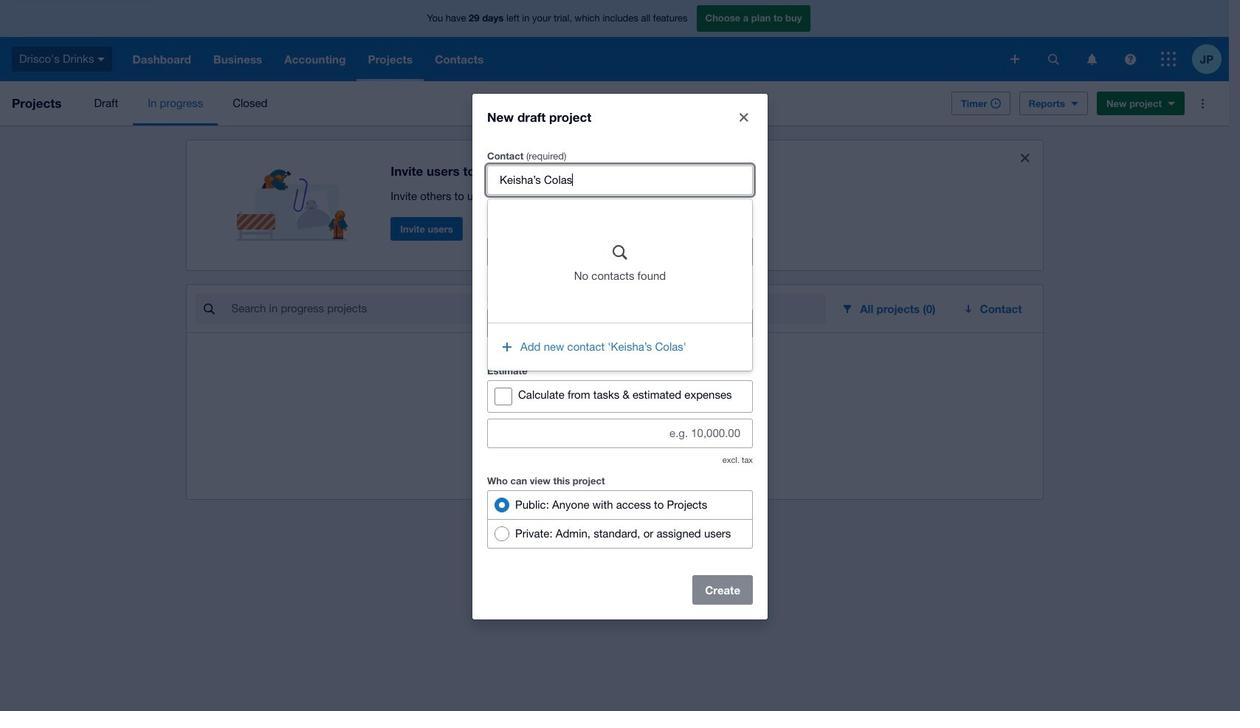 Task type: vqa. For each thing, say whether or not it's contained in the screenshot.
field
yes



Task type: locate. For each thing, give the bounding box(es) containing it.
svg image
[[1162, 52, 1177, 66], [1048, 54, 1060, 65], [1088, 54, 1097, 65], [1125, 54, 1136, 65]]

dialog
[[473, 93, 768, 619]]

Search in progress projects search field
[[230, 295, 827, 323]]

0 horizontal spatial svg image
[[98, 57, 105, 61]]

None field
[[488, 237, 753, 266]]

1 vertical spatial group
[[487, 490, 753, 548]]

Pick a date field
[[523, 309, 753, 337]]

0 vertical spatial group
[[488, 199, 753, 370]]

svg image
[[1011, 55, 1020, 64], [98, 57, 105, 61]]

group
[[488, 199, 753, 370], [487, 490, 753, 548]]

banner
[[0, 0, 1230, 81]]



Task type: describe. For each thing, give the bounding box(es) containing it.
1 horizontal spatial svg image
[[1011, 55, 1020, 64]]

e.g. 10,000.00 field
[[488, 419, 753, 447]]

Find or create a contact field
[[488, 166, 753, 194]]

invite users to projects image
[[237, 152, 355, 241]]



